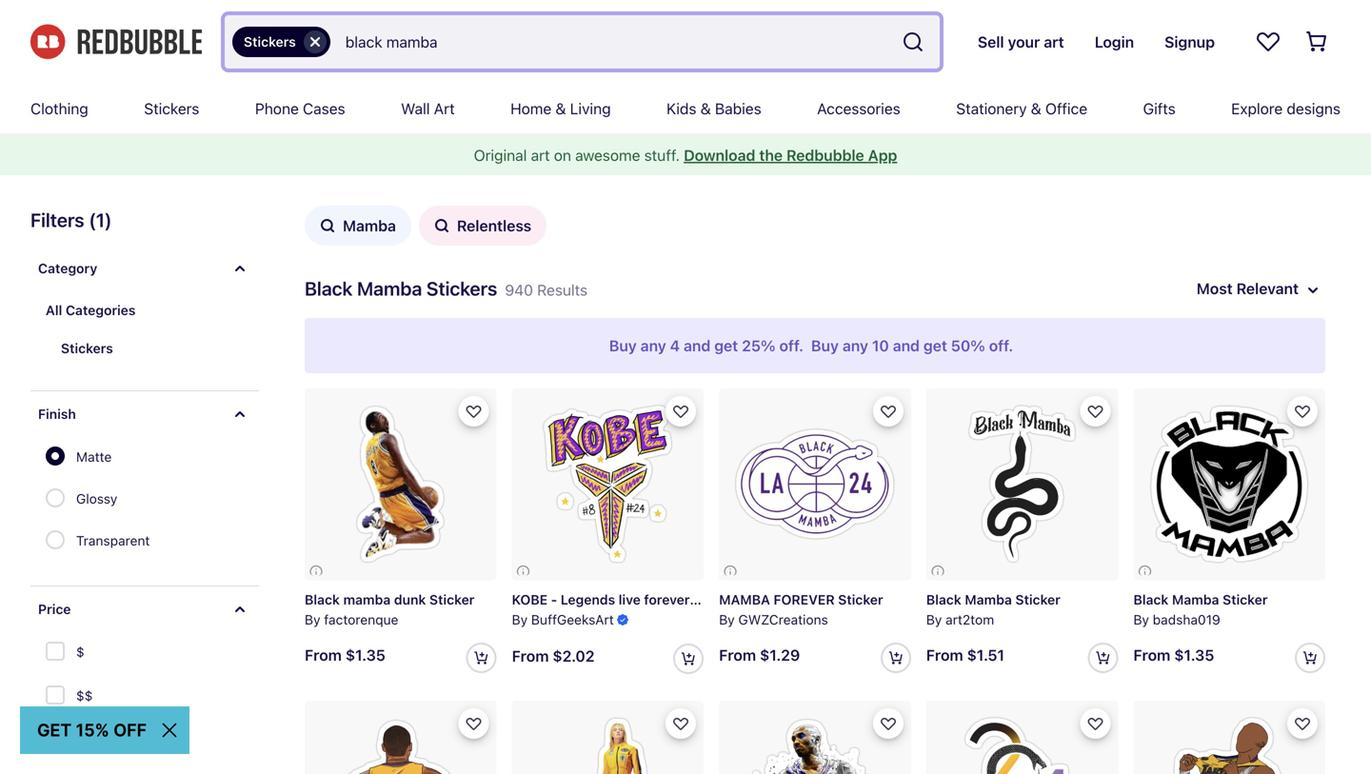 Task type: describe. For each thing, give the bounding box(es) containing it.
kobe - legends live forever  sticker image
[[512, 389, 704, 581]]

finish option group
[[46, 437, 161, 563]]

& for home
[[556, 100, 566, 118]]

black mamba stickers 940 results
[[305, 277, 588, 300]]

stationery & office
[[957, 100, 1088, 118]]

kobe
[[512, 592, 548, 608]]

sticker for from $1.35
[[1223, 592, 1269, 608]]

mamba for black mamba sticker by art2tom
[[965, 592, 1013, 608]]

clothing
[[30, 100, 88, 118]]

mamba inside the black mamba dunk sticker by factorenque
[[343, 592, 391, 608]]

black for black mamba stickers 940 results
[[305, 277, 353, 300]]

living
[[570, 100, 611, 118]]

black mamba dunk sticker by factorenque
[[305, 592, 475, 628]]

from left $2.02
[[512, 647, 549, 665]]

price
[[38, 602, 71, 617]]

1 get from the left
[[715, 337, 739, 355]]

mamba link
[[305, 206, 412, 246]]

home & living
[[511, 100, 611, 118]]

mamba
[[720, 592, 771, 608]]

finish
[[38, 406, 76, 422]]

download
[[684, 146, 756, 164]]

explore designs
[[1232, 100, 1341, 118]]

on
[[554, 146, 572, 164]]

2 and from the left
[[893, 337, 920, 355]]

from for badsha019
[[1134, 647, 1171, 665]]

stickers button inside field
[[232, 27, 330, 57]]

none checkbox inside price group
[[46, 642, 69, 665]]

mamba for black mamba sticker by badsha019
[[1173, 592, 1220, 608]]

category
[[38, 261, 97, 276]]

price button
[[30, 587, 259, 633]]

category button
[[30, 246, 259, 292]]

the
[[760, 146, 783, 164]]

glossy
[[76, 491, 117, 507]]

original art on awesome stuff. download the redbubble app
[[474, 146, 898, 164]]

Stickers field
[[225, 15, 940, 69]]

from for art2tom
[[927, 647, 964, 665]]

home & living link
[[511, 84, 611, 133]]

art
[[531, 146, 550, 164]]

finish button
[[30, 392, 259, 437]]

gifts link
[[1144, 84, 1176, 133]]

cases
[[303, 100, 345, 118]]

2 by from the left
[[512, 612, 528, 628]]

stickers inside field
[[244, 34, 296, 50]]

menu bar containing clothing
[[30, 84, 1341, 133]]

940 results element
[[0, 194, 1372, 775]]

black mamba dunk sticker image
[[305, 389, 497, 581]]

wall
[[401, 100, 430, 118]]

stationery & office link
[[957, 84, 1088, 133]]

from $1.35 for by
[[305, 647, 386, 665]]

& for kids
[[701, 100, 711, 118]]

from for gwzcreations
[[720, 647, 757, 665]]

kids & babies link
[[667, 84, 762, 133]]

stationery
[[957, 100, 1028, 118]]

black mamba sticker by badsha019
[[1134, 592, 1269, 628]]

1 buy from the left
[[610, 337, 637, 355]]

(
[[89, 209, 96, 231]]

from $2.02
[[512, 647, 595, 665]]

1
[[96, 209, 105, 231]]

awesome
[[576, 146, 641, 164]]

relentless link
[[419, 206, 547, 246]]

50%
[[952, 337, 986, 355]]

from $1.35 for badsha019
[[1134, 647, 1215, 665]]

factorenque
[[324, 612, 399, 628]]

categories
[[66, 302, 136, 318]]

1 any from the left
[[641, 337, 667, 355]]

download the redbubble app link
[[684, 146, 898, 164]]

designs
[[1288, 100, 1341, 118]]

accessories
[[818, 100, 901, 118]]

office
[[1046, 100, 1088, 118]]

black mamba sticker image for $1.35
[[1134, 389, 1326, 581]]

accessories link
[[818, 84, 901, 133]]

matte
[[76, 449, 112, 465]]

4
[[670, 337, 680, 355]]

mamba for black mamba stickers 940 results
[[357, 277, 422, 300]]

$1.35 for by factorenque
[[346, 647, 386, 665]]

1 and from the left
[[684, 337, 711, 355]]

black mamba sticker image for $1.51
[[927, 389, 1119, 581]]

relentless
[[457, 217, 532, 235]]

original
[[474, 146, 527, 164]]

stuff.
[[645, 146, 680, 164]]

-
[[551, 592, 558, 608]]

stickers inside menu bar
[[144, 100, 199, 118]]

mamba forever sticker image
[[720, 389, 912, 581]]

filters ( 1 )
[[30, 209, 112, 231]]

by for from $1.51
[[927, 612, 943, 628]]



Task type: vqa. For each thing, say whether or not it's contained in the screenshot.
the Babies
yes



Task type: locate. For each thing, give the bounding box(es) containing it.
forever
[[774, 592, 835, 608]]

2 buy from the left
[[812, 337, 839, 355]]

$2.02
[[553, 647, 595, 665]]

mamba
[[343, 217, 396, 235], [343, 592, 391, 608]]

from left $1.29
[[720, 647, 757, 665]]

legends
[[561, 592, 616, 608]]

2 horizontal spatial mamba
[[1173, 592, 1220, 608]]

and right 10
[[893, 337, 920, 355]]

mamba up art2tom
[[965, 592, 1013, 608]]

by down mamba
[[720, 612, 735, 628]]

by left badsha019
[[1134, 612, 1150, 628]]

redbubble logo image
[[30, 25, 202, 59]]

transparent
[[76, 533, 150, 549]]

0 horizontal spatial any
[[641, 337, 667, 355]]

& left living
[[556, 100, 566, 118]]

0 horizontal spatial off.
[[780, 337, 804, 355]]

mamba inside 'black mamba sticker by badsha019'
[[1173, 592, 1220, 608]]

2 horizontal spatial &
[[1032, 100, 1042, 118]]

1 $1.35 from the left
[[346, 647, 386, 665]]

&
[[556, 100, 566, 118], [701, 100, 711, 118], [1032, 100, 1042, 118]]

4 by from the left
[[927, 612, 943, 628]]

0 horizontal spatial $1.35
[[346, 647, 386, 665]]

get
[[715, 337, 739, 355], [924, 337, 948, 355]]

kids
[[667, 100, 697, 118]]

sticker inside the black mamba dunk sticker by factorenque
[[430, 592, 475, 608]]

stickers
[[244, 34, 296, 50], [144, 100, 199, 118], [427, 277, 498, 300], [61, 341, 113, 356]]

$1.35 for by badsha019
[[1175, 647, 1215, 665]]

forever
[[644, 592, 690, 608]]

1 horizontal spatial from $1.35
[[1134, 647, 1215, 665]]

1 & from the left
[[556, 100, 566, 118]]

any
[[641, 337, 667, 355], [843, 337, 869, 355]]

1 horizontal spatial and
[[893, 337, 920, 355]]

gwzcreations
[[739, 612, 829, 628]]

live
[[619, 592, 641, 608]]

kids & babies
[[667, 100, 762, 118]]

sticker for from $1.51
[[1016, 592, 1061, 608]]

none radio inside finish option group
[[46, 447, 65, 466]]

art
[[434, 100, 455, 118]]

0 vertical spatial stickers button
[[232, 27, 330, 57]]

0 horizontal spatial buy
[[610, 337, 637, 355]]

by for from $1.35
[[1134, 612, 1150, 628]]

wall art link
[[401, 84, 455, 133]]

stickers down redbubble logo
[[144, 100, 199, 118]]

and right 4
[[684, 337, 711, 355]]

2 from $1.35 from the left
[[1134, 647, 1215, 665]]

by buffgeeksart
[[512, 612, 614, 628]]

mamba inside mamba link
[[343, 217, 396, 235]]

all
[[46, 302, 62, 318]]

explore
[[1232, 100, 1284, 118]]

black for black mamba dunk sticker by factorenque
[[305, 592, 340, 608]]

3 & from the left
[[1032, 100, 1042, 118]]

black inside the black mamba dunk sticker by factorenque
[[305, 592, 340, 608]]

buy left 10
[[812, 337, 839, 355]]

black up badsha019
[[1134, 592, 1169, 608]]

from down badsha019
[[1134, 647, 1171, 665]]

gifts
[[1144, 100, 1176, 118]]

1 horizontal spatial black mamba sticker image
[[1134, 389, 1326, 581]]

by for from $1.29
[[720, 612, 735, 628]]

stickers button
[[232, 27, 330, 57], [46, 330, 259, 368]]

3 sticker from the left
[[839, 592, 884, 608]]

filters
[[30, 209, 84, 231]]

all categories button
[[30, 292, 259, 330]]

2 off. from the left
[[990, 337, 1014, 355]]

2 & from the left
[[701, 100, 711, 118]]

& right kids
[[701, 100, 711, 118]]

badsha019
[[1153, 612, 1221, 628]]

black mamba sticker image
[[927, 389, 1119, 581], [1134, 389, 1326, 581]]

None checkbox
[[46, 642, 69, 665]]

from $1.51
[[927, 647, 1005, 665]]

& for stationery
[[1032, 100, 1042, 118]]

$1.29
[[760, 647, 801, 665]]

$1.35 down badsha019
[[1175, 647, 1215, 665]]

1 vertical spatial mamba
[[343, 592, 391, 608]]

off. right 25%
[[780, 337, 804, 355]]

black inside 'black mamba sticker by badsha019'
[[1134, 592, 1169, 608]]

from $1.35
[[305, 647, 386, 665], [1134, 647, 1215, 665]]

1 mamba from the top
[[343, 217, 396, 235]]

none checkbox inside price group
[[46, 686, 69, 709]]

1 horizontal spatial &
[[701, 100, 711, 118]]

black mamba sticker by art2tom
[[927, 592, 1061, 628]]

by inside the black mamba sticker by art2tom
[[927, 612, 943, 628]]

sticker
[[430, 592, 475, 608], [694, 592, 739, 608], [839, 592, 884, 608], [1016, 592, 1061, 608], [1223, 592, 1269, 608]]

price group
[[44, 633, 101, 764]]

from for by
[[305, 647, 342, 665]]

mamba down mamba link
[[357, 277, 422, 300]]

black down mamba link
[[305, 277, 353, 300]]

1 off. from the left
[[780, 337, 804, 355]]

black for black mamba sticker by badsha019
[[1134, 592, 1169, 608]]

0 horizontal spatial get
[[715, 337, 739, 355]]

by inside the black mamba dunk sticker by factorenque
[[305, 612, 321, 628]]

0 horizontal spatial from $1.35
[[305, 647, 386, 665]]

by left art2tom
[[927, 612, 943, 628]]

1 sticker from the left
[[430, 592, 475, 608]]

babies
[[715, 100, 762, 118]]

from $1.35 down badsha019
[[1134, 647, 1215, 665]]

art2tom
[[946, 612, 995, 628]]

1 by from the left
[[305, 612, 321, 628]]

off. right '50%'
[[990, 337, 1014, 355]]

all categories
[[46, 302, 136, 318]]

buy any 4 and get 25% off. buy any 10 and get 50% off.
[[610, 337, 1014, 355]]

)
[[105, 209, 112, 231]]

1 from $1.35 from the left
[[305, 647, 386, 665]]

1 horizontal spatial off.
[[990, 337, 1014, 355]]

by down 'kobe'
[[512, 612, 528, 628]]

sticker inside mamba forever sticker by gwzcreations
[[839, 592, 884, 608]]

stickers button down categories
[[46, 330, 259, 368]]

2 black mamba sticker image from the left
[[1134, 389, 1326, 581]]

5 sticker from the left
[[1223, 592, 1269, 608]]

phone cases link
[[255, 84, 345, 133]]

black
[[305, 277, 353, 300], [305, 592, 340, 608], [927, 592, 962, 608], [1134, 592, 1169, 608]]

Search term search field
[[330, 15, 895, 69]]

None radio
[[46, 447, 65, 466]]

and
[[684, 337, 711, 355], [893, 337, 920, 355]]

stickers button up phone
[[232, 27, 330, 57]]

sticker inside the black mamba sticker by art2tom
[[1016, 592, 1061, 608]]

None radio
[[46, 489, 65, 508], [46, 531, 65, 550], [46, 489, 65, 508], [46, 531, 65, 550]]

mamba inside the black mamba sticker by art2tom
[[965, 592, 1013, 608]]

1 vertical spatial stickers button
[[46, 330, 259, 368]]

2 get from the left
[[924, 337, 948, 355]]

0 horizontal spatial &
[[556, 100, 566, 118]]

2 $1.35 from the left
[[1175, 647, 1215, 665]]

stickers up phone
[[244, 34, 296, 50]]

clothing link
[[30, 84, 88, 133]]

black up the factorenque
[[305, 592, 340, 608]]

sticker inside 'black mamba sticker by badsha019'
[[1223, 592, 1269, 608]]

0 horizontal spatial and
[[684, 337, 711, 355]]

0 vertical spatial mamba
[[343, 217, 396, 235]]

from $1.29
[[720, 647, 801, 665]]

from $1.35 down the factorenque
[[305, 647, 386, 665]]

1 horizontal spatial mamba
[[965, 592, 1013, 608]]

by inside mamba forever sticker by gwzcreations
[[720, 612, 735, 628]]

sticker for from $1.29
[[839, 592, 884, 608]]

4 sticker from the left
[[1016, 592, 1061, 608]]

any left 4
[[641, 337, 667, 355]]

1 horizontal spatial any
[[843, 337, 869, 355]]

mamba
[[357, 277, 422, 300], [965, 592, 1013, 608], [1173, 592, 1220, 608]]

mamba up badsha019
[[1173, 592, 1220, 608]]

$1.51
[[968, 647, 1005, 665]]

1 black mamba sticker image from the left
[[927, 389, 1119, 581]]

None checkbox
[[46, 686, 69, 709]]

$1.35 down the factorenque
[[346, 647, 386, 665]]

1 horizontal spatial buy
[[812, 337, 839, 355]]

by left the factorenque
[[305, 612, 321, 628]]

results
[[537, 281, 588, 299]]

buy left 4
[[610, 337, 637, 355]]

0 horizontal spatial black mamba sticker image
[[927, 389, 1119, 581]]

get left 25%
[[715, 337, 739, 355]]

explore designs link
[[1232, 84, 1341, 133]]

wall art
[[401, 100, 455, 118]]

940
[[505, 281, 533, 299]]

phone
[[255, 100, 299, 118]]

black inside the black mamba sticker by art2tom
[[927, 592, 962, 608]]

kobe - legends live forever  sticker
[[512, 592, 739, 608]]

10
[[873, 337, 890, 355]]

2 sticker from the left
[[694, 592, 739, 608]]

get left '50%'
[[924, 337, 948, 355]]

from down the factorenque
[[305, 647, 342, 665]]

3 by from the left
[[720, 612, 735, 628]]

from left $1.51
[[927, 647, 964, 665]]

1 horizontal spatial get
[[924, 337, 948, 355]]

menu bar
[[30, 84, 1341, 133]]

buy
[[610, 337, 637, 355], [812, 337, 839, 355]]

off.
[[780, 337, 804, 355], [990, 337, 1014, 355]]

phone cases
[[255, 100, 345, 118]]

by
[[305, 612, 321, 628], [512, 612, 528, 628], [720, 612, 735, 628], [927, 612, 943, 628], [1134, 612, 1150, 628]]

stickers down all categories
[[61, 341, 113, 356]]

by inside 'black mamba sticker by badsha019'
[[1134, 612, 1150, 628]]

5 by from the left
[[1134, 612, 1150, 628]]

home
[[511, 100, 552, 118]]

1 horizontal spatial $1.35
[[1175, 647, 1215, 665]]

0 horizontal spatial mamba
[[357, 277, 422, 300]]

stickers link
[[144, 84, 199, 133]]

2 mamba from the top
[[343, 592, 391, 608]]

stickers left 940
[[427, 277, 498, 300]]

25%
[[742, 337, 776, 355]]

& left office
[[1032, 100, 1042, 118]]

any left 10
[[843, 337, 869, 355]]

black for black mamba sticker by art2tom
[[927, 592, 962, 608]]

mamba forever sticker by gwzcreations
[[720, 592, 884, 628]]

buffgeeksart
[[532, 612, 614, 628]]

redbubble
[[787, 146, 865, 164]]

app
[[869, 146, 898, 164]]

dunk
[[394, 592, 426, 608]]

black up art2tom
[[927, 592, 962, 608]]

2 any from the left
[[843, 337, 869, 355]]



